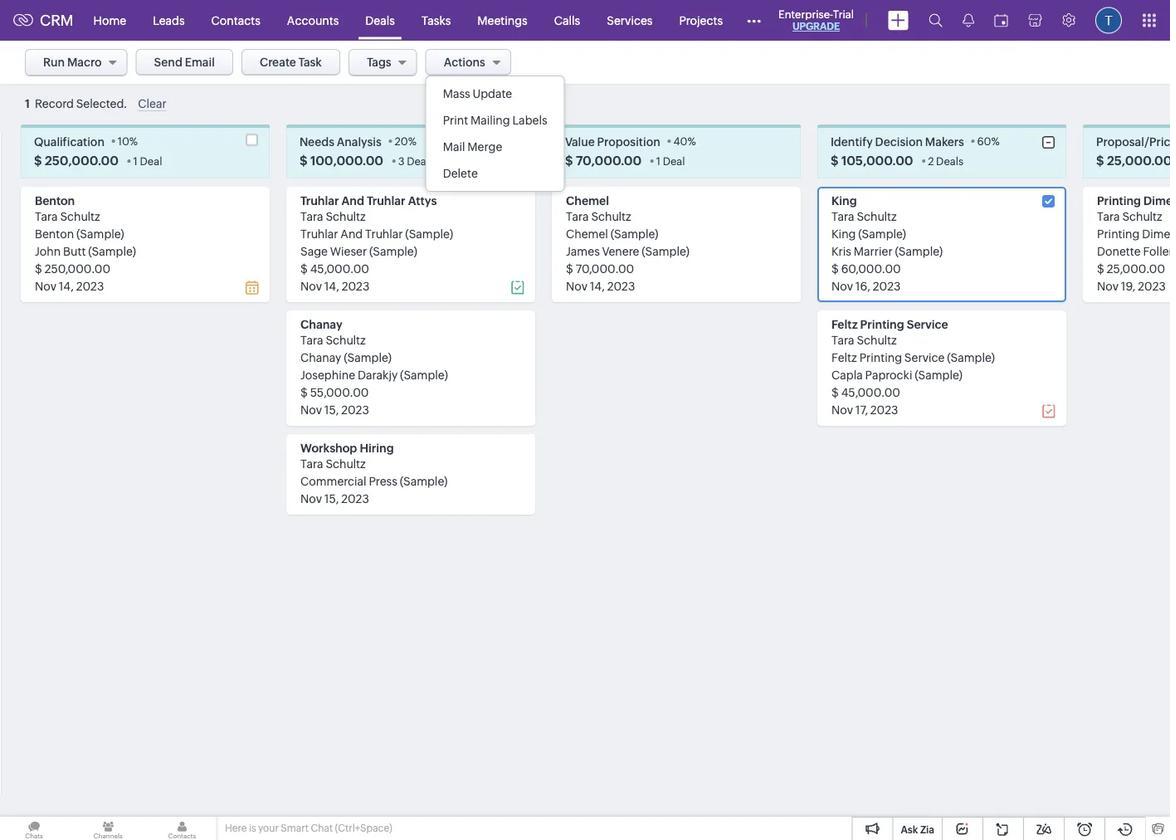 Task type: vqa. For each thing, say whether or not it's contained in the screenshot.
the topmost VERSIONS
no



Task type: describe. For each thing, give the bounding box(es) containing it.
attys
[[408, 194, 437, 207]]

here
[[225, 823, 247, 834]]

1 king from the top
[[832, 194, 857, 207]]

create for create task
[[260, 56, 296, 69]]

$ down needs
[[300, 153, 308, 168]]

chat
[[311, 823, 333, 834]]

(sample) down "attys"
[[405, 227, 453, 240]]

14, inside truhlar and truhlar attys tara schultz truhlar and truhlar (sample) sage wieser (sample) $ 45,000.00 nov 14, 2023
[[324, 279, 339, 292]]

marrier
[[854, 244, 893, 258]]

darakjy
[[358, 368, 398, 381]]

sage
[[300, 244, 328, 258]]

14, for chemel tara schultz chemel (sample) james venere (sample) $ 70,000.00 nov 14, 2023
[[590, 279, 605, 292]]

$ down value
[[565, 153, 573, 168]]

truhlar up truhlar and truhlar (sample) link on the left top
[[367, 194, 406, 207]]

merge
[[468, 140, 502, 154]]

accounts
[[287, 14, 339, 27]]

feltz printing service link
[[832, 317, 948, 331]]

tara inside printing dime tara schultz printing dime donette foller $ 25,000.00 nov 19, 2023
[[1097, 209, 1120, 223]]

stageview
[[25, 100, 91, 113]]

feltz printing service (sample) link
[[832, 351, 995, 364]]

proposal/pric $ 25,000.00
[[1097, 134, 1170, 168]]

hiring
[[360, 441, 394, 454]]

commercial
[[300, 474, 367, 488]]

2023 inside printing dime tara schultz printing dime donette foller $ 25,000.00 nov 19, 2023
[[1138, 279, 1166, 292]]

needs analysis
[[300, 134, 382, 148]]

nov inside feltz printing service tara schultz feltz printing service (sample) capla paprocki (sample) $ 45,000.00 nov 17, 2023
[[832, 403, 853, 416]]

0 vertical spatial and
[[342, 194, 364, 207]]

wieser
[[330, 244, 367, 258]]

accounts link
[[274, 0, 352, 40]]

printing dime tara schultz printing dime donette foller $ 25,000.00 nov 19, 2023
[[1097, 194, 1170, 292]]

2 benton from the top
[[35, 227, 74, 240]]

chemel (sample) link
[[566, 227, 659, 240]]

record
[[35, 97, 74, 111]]

(sample) up the "josephine darakjy (sample)" link
[[344, 351, 392, 364]]

(sample) down benton (sample) 'link'
[[88, 244, 136, 258]]

(sample) inside workshop hiring tara schultz commercial press (sample) nov 15, 2023
[[400, 474, 448, 488]]

$ inside king tara schultz king (sample) kris marrier (sample) $ 60,000.00 nov 16, 2023
[[832, 262, 839, 275]]

your
[[258, 823, 279, 834]]

needs
[[300, 134, 334, 148]]

truhlar and truhlar attys link
[[300, 194, 437, 207]]

tara inside king tara schultz king (sample) kris marrier (sample) $ 60,000.00 nov 16, 2023
[[832, 209, 855, 223]]

create for create deal
[[935, 56, 972, 69]]

smart
[[281, 823, 309, 834]]

email
[[185, 56, 215, 69]]

value
[[565, 134, 595, 148]]

workshop hiring tara schultz commercial press (sample) nov 15, 2023
[[300, 441, 448, 505]]

schultz inside truhlar and truhlar attys tara schultz truhlar and truhlar (sample) sage wieser (sample) $ 45,000.00 nov 14, 2023
[[326, 209, 366, 223]]

meetings
[[478, 14, 528, 27]]

profile element
[[1086, 0, 1132, 40]]

search image
[[929, 13, 943, 27]]

butt
[[63, 244, 86, 258]]

donette
[[1097, 244, 1141, 258]]

truhlar up sage wieser (sample) link
[[365, 227, 403, 240]]

schultz inside king tara schultz king (sample) kris marrier (sample) $ 60,000.00 nov 16, 2023
[[857, 209, 897, 223]]

benton link
[[35, 194, 75, 207]]

truhlar down $ 100,000.00
[[300, 194, 339, 207]]

truhlar and truhlar (sample) link
[[300, 227, 453, 240]]

run macro button
[[25, 49, 128, 76]]

$ 70,000.00
[[565, 153, 642, 168]]

17,
[[856, 403, 868, 416]]

profile image
[[1096, 7, 1122, 34]]

tara inside chemel tara schultz chemel (sample) james venere (sample) $ 70,000.00 nov 14, 2023
[[566, 209, 589, 223]]

1 vertical spatial dime
[[1142, 227, 1170, 240]]

calls
[[554, 14, 580, 27]]

schultz inside chanay tara schultz chanay (sample) josephine darakjy (sample) $ 55,000.00 nov 15, 2023
[[326, 333, 366, 346]]

josephine
[[300, 368, 355, 381]]

1 250,000.00 from the top
[[45, 153, 119, 168]]

3
[[398, 155, 405, 167]]

45,000.00 inside truhlar and truhlar attys tara schultz truhlar and truhlar (sample) sage wieser (sample) $ 45,000.00 nov 14, 2023
[[310, 262, 369, 275]]

nov inside benton tara schultz benton (sample) john butt (sample) $ 250,000.00 nov 14, 2023
[[35, 279, 56, 292]]

signals element
[[953, 0, 985, 41]]

14, for benton tara schultz benton (sample) john butt (sample) $ 250,000.00 nov 14, 2023
[[59, 279, 74, 292]]

2 king from the top
[[832, 227, 856, 240]]

workshop hiring link
[[300, 441, 394, 454]]

1 deal for $ 70,000.00
[[656, 155, 685, 167]]

$ 250,000.00
[[34, 153, 119, 168]]

(sample) down truhlar and truhlar (sample) link on the left top
[[369, 244, 417, 258]]

(sample) right the marrier
[[895, 244, 943, 258]]

(sample) up the james venere (sample) link
[[611, 227, 659, 240]]

james venere (sample) link
[[566, 244, 690, 258]]

king (sample) link
[[832, 227, 906, 240]]

run macro
[[43, 56, 102, 69]]

calls link
[[541, 0, 594, 40]]

(sample) up kris marrier (sample) link
[[859, 227, 906, 240]]

create deal
[[935, 56, 998, 69]]

foller
[[1143, 244, 1170, 258]]

3 deals
[[398, 155, 434, 167]]

1 70,000.00 from the top
[[576, 153, 642, 168]]

leads link
[[140, 0, 198, 40]]

is
[[249, 823, 256, 834]]

(sample) up john butt (sample) link at the top left of the page
[[76, 227, 124, 240]]

$ inside printing dime tara schultz printing dime donette foller $ 25,000.00 nov 19, 2023
[[1097, 262, 1105, 275]]

qualification
[[34, 134, 105, 148]]

2
[[928, 155, 934, 167]]

% for needs analysis
[[408, 135, 417, 147]]

deal for $ 250,000.00
[[140, 155, 162, 167]]

send
[[154, 56, 183, 69]]

run
[[43, 56, 65, 69]]

print mailing labels
[[443, 114, 547, 127]]

nov inside chanay tara schultz chanay (sample) josephine darakjy (sample) $ 55,000.00 nov 15, 2023
[[300, 403, 322, 416]]

chemel link
[[566, 194, 609, 207]]

contacts link
[[198, 0, 274, 40]]

(sample) down feltz printing service (sample) link
[[915, 368, 963, 381]]

create menu image
[[888, 10, 909, 30]]

25,000.00 inside proposal/pric $ 25,000.00
[[1107, 153, 1170, 168]]

% for identify decision makers
[[992, 135, 1000, 147]]

upgrade
[[793, 21, 840, 32]]

nov inside printing dime tara schultz printing dime donette foller $ 25,000.00 nov 19, 2023
[[1097, 279, 1119, 292]]

$ inside benton tara schultz benton (sample) john butt (sample) $ 250,000.00 nov 14, 2023
[[35, 262, 42, 275]]

2023 inside chanay tara schultz chanay (sample) josephine darakjy (sample) $ 55,000.00 nov 15, 2023
[[341, 403, 369, 416]]

macro
[[67, 56, 102, 69]]

crm
[[40, 12, 74, 29]]

15, inside workshop hiring tara schultz commercial press (sample) nov 15, 2023
[[324, 492, 339, 505]]

services
[[607, 14, 653, 27]]

chanay tara schultz chanay (sample) josephine darakjy (sample) $ 55,000.00 nov 15, 2023
[[300, 317, 448, 416]]

home link
[[80, 0, 140, 40]]

truhlar up sage
[[300, 227, 338, 240]]

2023 inside truhlar and truhlar attys tara schultz truhlar and truhlar (sample) sage wieser (sample) $ 45,000.00 nov 14, 2023
[[342, 279, 370, 292]]

home
[[93, 14, 126, 27]]

chanay link
[[300, 317, 343, 331]]

josephine darakjy (sample) link
[[300, 368, 448, 381]]

proposition
[[597, 134, 661, 148]]

60 %
[[977, 135, 1000, 147]]

chemel tara schultz chemel (sample) james venere (sample) $ 70,000.00 nov 14, 2023
[[566, 194, 690, 292]]

mass update
[[443, 87, 512, 100]]

250,000.00 inside benton tara schultz benton (sample) john butt (sample) $ 250,000.00 nov 14, 2023
[[45, 262, 110, 275]]



Task type: locate. For each thing, give the bounding box(es) containing it.
0 horizontal spatial actions
[[444, 56, 485, 69]]

nov inside workshop hiring tara schultz commercial press (sample) nov 15, 2023
[[300, 492, 322, 505]]

3 % from the left
[[688, 135, 696, 147]]

service up capla paprocki (sample) link
[[905, 351, 945, 364]]

1 deal down 10 %
[[133, 155, 162, 167]]

2 printing dime link from the top
[[1097, 227, 1170, 240]]

25,000.00 down donette foller link
[[1107, 262, 1165, 275]]

0 vertical spatial benton
[[35, 194, 75, 207]]

king up king (sample) link
[[832, 194, 857, 207]]

labels
[[513, 114, 547, 127]]

15, down 'commercial' on the bottom
[[324, 492, 339, 505]]

nov down 55,000.00
[[300, 403, 322, 416]]

14, down wieser
[[324, 279, 339, 292]]

1 vertical spatial service
[[905, 351, 945, 364]]

2023 down commercial press (sample) link
[[341, 492, 369, 505]]

2 14, from the left
[[324, 279, 339, 292]]

(sample)
[[76, 227, 124, 240], [405, 227, 453, 240], [611, 227, 659, 240], [859, 227, 906, 240], [88, 244, 136, 258], [369, 244, 417, 258], [642, 244, 690, 258], [895, 244, 943, 258], [344, 351, 392, 364], [947, 351, 995, 364], [400, 368, 448, 381], [915, 368, 963, 381], [400, 474, 448, 488]]

deals right the 2
[[936, 155, 964, 167]]

0 horizontal spatial deals
[[365, 14, 395, 27]]

45,000.00 down wieser
[[310, 262, 369, 275]]

1 horizontal spatial 14,
[[324, 279, 339, 292]]

tags
[[367, 56, 392, 69]]

zia
[[920, 824, 935, 835]]

70,000.00 down value proposition
[[576, 153, 642, 168]]

0 vertical spatial 15,
[[324, 403, 339, 416]]

1 create from the left
[[260, 56, 296, 69]]

john
[[35, 244, 61, 258]]

15, down 55,000.00
[[324, 403, 339, 416]]

deals right 3 in the left top of the page
[[407, 155, 434, 167]]

1 vertical spatial feltz
[[832, 351, 857, 364]]

projects
[[679, 14, 723, 27]]

press
[[369, 474, 397, 488]]

2 250,000.00 from the top
[[45, 262, 110, 275]]

chemel up james
[[566, 227, 608, 240]]

105,000.00
[[842, 153, 914, 168]]

$ down john
[[35, 262, 42, 275]]

tara up sage
[[300, 209, 323, 223]]

tara inside truhlar and truhlar attys tara schultz truhlar and truhlar (sample) sage wieser (sample) $ 45,000.00 nov 14, 2023
[[300, 209, 323, 223]]

45,000.00 inside feltz printing service tara schultz feltz printing service (sample) capla paprocki (sample) $ 45,000.00 nov 17, 2023
[[841, 385, 901, 399]]

deal for $ 70,000.00
[[663, 155, 685, 167]]

$ inside feltz printing service tara schultz feltz printing service (sample) capla paprocki (sample) $ 45,000.00 nov 17, 2023
[[832, 385, 839, 399]]

deal down clear
[[140, 155, 162, 167]]

1 1 deal from the left
[[133, 155, 162, 167]]

0 horizontal spatial create
[[260, 56, 296, 69]]

14, inside chemel tara schultz chemel (sample) james venere (sample) $ 70,000.00 nov 14, 2023
[[590, 279, 605, 292]]

20
[[395, 135, 408, 147]]

paprocki
[[865, 368, 913, 381]]

schultz down truhlar and truhlar attys link
[[326, 209, 366, 223]]

$
[[34, 153, 42, 168], [300, 153, 308, 168], [565, 153, 573, 168], [831, 153, 839, 168], [1097, 153, 1104, 168], [35, 262, 42, 275], [300, 262, 308, 275], [566, 262, 573, 275], [832, 262, 839, 275], [1097, 262, 1105, 275], [300, 385, 308, 399], [832, 385, 839, 399]]

truhlar and truhlar attys tara schultz truhlar and truhlar (sample) sage wieser (sample) $ 45,000.00 nov 14, 2023
[[300, 194, 453, 292]]

0 vertical spatial king
[[832, 194, 857, 207]]

tara inside benton tara schultz benton (sample) john butt (sample) $ 250,000.00 nov 14, 2023
[[35, 209, 58, 223]]

tara down king link
[[832, 209, 855, 223]]

1 deal for $ 250,000.00
[[133, 155, 162, 167]]

task
[[298, 56, 322, 69]]

Other Modules field
[[736, 7, 772, 34]]

chemel
[[566, 194, 609, 207], [566, 227, 608, 240]]

deal
[[974, 56, 998, 69], [140, 155, 162, 167], [663, 155, 685, 167]]

1 horizontal spatial deals
[[407, 155, 434, 167]]

$ down identify
[[831, 153, 839, 168]]

benton
[[35, 194, 75, 207], [35, 227, 74, 240]]

nov down james
[[566, 279, 588, 292]]

chemel up "chemel (sample)" link
[[566, 194, 609, 207]]

leads
[[153, 14, 185, 27]]

tara inside chanay tara schultz chanay (sample) josephine darakjy (sample) $ 55,000.00 nov 15, 2023
[[300, 333, 323, 346]]

delete
[[443, 167, 478, 180]]

0 vertical spatial chanay
[[300, 317, 343, 331]]

chats image
[[0, 817, 68, 840]]

2023 down "venere"
[[607, 279, 635, 292]]

15,
[[324, 403, 339, 416], [324, 492, 339, 505]]

tara up donette
[[1097, 209, 1120, 223]]

send email
[[154, 56, 215, 69]]

deal inside button
[[974, 56, 998, 69]]

schultz up benton (sample) 'link'
[[60, 209, 100, 223]]

1 for $ 70,000.00
[[656, 155, 661, 167]]

1 vertical spatial chemel
[[566, 227, 608, 240]]

deal down '40'
[[663, 155, 685, 167]]

4 % from the left
[[992, 135, 1000, 147]]

2023 inside feltz printing service tara schultz feltz printing service (sample) capla paprocki (sample) $ 45,000.00 nov 17, 2023
[[871, 403, 899, 416]]

nov down sage
[[300, 279, 322, 292]]

1 printing dime link from the top
[[1097, 194, 1170, 207]]

create left task
[[260, 56, 296, 69]]

1 horizontal spatial deal
[[663, 155, 685, 167]]

1 vertical spatial chanay
[[300, 351, 342, 364]]

10
[[118, 135, 129, 147]]

2023 down 55,000.00
[[341, 403, 369, 416]]

100,000.00
[[310, 153, 384, 168]]

1 vertical spatial benton
[[35, 227, 74, 240]]

schultz down workshop hiring "link"
[[326, 457, 366, 470]]

kris
[[832, 244, 852, 258]]

deals up tags
[[365, 14, 395, 27]]

schultz up king (sample) link
[[857, 209, 897, 223]]

chanay
[[300, 317, 343, 331], [300, 351, 342, 364]]

analysis
[[337, 134, 382, 148]]

trial
[[833, 8, 854, 20]]

projects link
[[666, 0, 736, 40]]

$ inside chemel tara schultz chemel (sample) james venere (sample) $ 70,000.00 nov 14, 2023
[[566, 262, 573, 275]]

channels image
[[74, 817, 142, 840]]

2 1 deal from the left
[[656, 155, 685, 167]]

update
[[473, 87, 512, 100]]

benton tara schultz benton (sample) john butt (sample) $ 250,000.00 nov 14, 2023
[[35, 194, 136, 292]]

2023
[[76, 279, 104, 292], [342, 279, 370, 292], [607, 279, 635, 292], [873, 279, 901, 292], [1138, 279, 1166, 292], [341, 403, 369, 416], [871, 403, 899, 416], [341, 492, 369, 505]]

250,000.00 down butt
[[45, 262, 110, 275]]

mail
[[443, 140, 465, 154]]

king link
[[832, 194, 857, 207]]

create menu element
[[878, 0, 919, 40]]

contacts image
[[148, 817, 216, 840]]

1 vertical spatial king
[[832, 227, 856, 240]]

2023 inside chemel tara schultz chemel (sample) james venere (sample) $ 70,000.00 nov 14, 2023
[[607, 279, 635, 292]]

1 down proposition
[[656, 155, 661, 167]]

14, inside benton tara schultz benton (sample) john butt (sample) $ 250,000.00 nov 14, 2023
[[59, 279, 74, 292]]

nov
[[35, 279, 56, 292], [300, 279, 322, 292], [566, 279, 588, 292], [832, 279, 853, 292], [1097, 279, 1119, 292], [300, 403, 322, 416], [832, 403, 853, 416], [300, 492, 322, 505]]

(sample) right "venere"
[[642, 244, 690, 258]]

3 14, from the left
[[590, 279, 605, 292]]

1 vertical spatial 250,000.00
[[45, 262, 110, 275]]

70,000.00 down "venere"
[[576, 262, 634, 275]]

2 25,000.00 from the top
[[1107, 262, 1165, 275]]

2 chemel from the top
[[566, 227, 608, 240]]

tara up the capla
[[832, 333, 855, 346]]

0 horizontal spatial 14,
[[59, 279, 74, 292]]

$ 105,000.00
[[831, 153, 914, 168]]

2023 inside king tara schultz king (sample) kris marrier (sample) $ 60,000.00 nov 16, 2023
[[873, 279, 901, 292]]

chanay up chanay (sample) link
[[300, 317, 343, 331]]

2023 inside workshop hiring tara schultz commercial press (sample) nov 15, 2023
[[341, 492, 369, 505]]

feltz up the capla
[[832, 351, 857, 364]]

mail merge
[[443, 140, 502, 154]]

decision
[[875, 134, 923, 148]]

schultz inside benton tara schultz benton (sample) john butt (sample) $ 250,000.00 nov 14, 2023
[[60, 209, 100, 223]]

create
[[260, 56, 296, 69], [935, 56, 972, 69]]

2 % from the left
[[408, 135, 417, 147]]

$ down "proposal/pric"
[[1097, 153, 1104, 168]]

0 horizontal spatial 1 deal
[[133, 155, 162, 167]]

signals image
[[963, 13, 975, 27]]

printing dime link up donette foller link
[[1097, 227, 1170, 240]]

$ down the capla
[[832, 385, 839, 399]]

0 vertical spatial 25,000.00
[[1107, 153, 1170, 168]]

deals for $ 105,000.00
[[936, 155, 964, 167]]

enterprise-
[[779, 8, 833, 20]]

2 70,000.00 from the top
[[576, 262, 634, 275]]

nov left 16,
[[832, 279, 853, 292]]

actions up 'mass' at left top
[[444, 56, 485, 69]]

king up kris
[[832, 227, 856, 240]]

1 vertical spatial printing dime link
[[1097, 227, 1170, 240]]

1 record selected.
[[25, 97, 127, 111]]

0 vertical spatial 45,000.00
[[310, 262, 369, 275]]

60,000.00
[[841, 262, 901, 275]]

and down the 100,000.00
[[342, 194, 364, 207]]

2 actions from the left
[[1077, 56, 1118, 69]]

0 vertical spatial feltz
[[832, 317, 858, 331]]

tara inside feltz printing service tara schultz feltz printing service (sample) capla paprocki (sample) $ 45,000.00 nov 17, 2023
[[832, 333, 855, 346]]

1
[[25, 97, 30, 111], [133, 155, 138, 167], [656, 155, 661, 167]]

1 vertical spatial and
[[341, 227, 363, 240]]

2023 down "60,000.00"
[[873, 279, 901, 292]]

14, down james
[[590, 279, 605, 292]]

1 chanay from the top
[[300, 317, 343, 331]]

0 vertical spatial dime
[[1144, 194, 1170, 207]]

identify decision makers
[[831, 134, 964, 148]]

king tara schultz king (sample) kris marrier (sample) $ 60,000.00 nov 16, 2023
[[832, 194, 943, 292]]

0 horizontal spatial 1
[[25, 97, 30, 111]]

benton up john
[[35, 227, 74, 240]]

create task button
[[242, 49, 340, 76]]

2 chanay from the top
[[300, 351, 342, 364]]

nov inside king tara schultz king (sample) kris marrier (sample) $ 60,000.00 nov 16, 2023
[[832, 279, 853, 292]]

1 % from the left
[[129, 135, 138, 147]]

1 chemel from the top
[[566, 194, 609, 207]]

deals for $ 100,000.00
[[407, 155, 434, 167]]

1 feltz from the top
[[832, 317, 858, 331]]

crm link
[[13, 12, 74, 29]]

$ 100,000.00
[[300, 153, 384, 168]]

$ inside chanay tara schultz chanay (sample) josephine darakjy (sample) $ 55,000.00 nov 15, 2023
[[300, 385, 308, 399]]

$ down kris
[[832, 262, 839, 275]]

2 horizontal spatial 1
[[656, 155, 661, 167]]

actions
[[444, 56, 485, 69], [1077, 56, 1118, 69]]

1 horizontal spatial 45,000.00
[[841, 385, 901, 399]]

schultz up "chemel (sample)" link
[[591, 209, 631, 223]]

1 vertical spatial 45,000.00
[[841, 385, 901, 399]]

create task
[[260, 56, 322, 69]]

calendar image
[[994, 14, 1009, 27]]

king
[[832, 194, 857, 207], [832, 227, 856, 240]]

nov inside truhlar and truhlar attys tara schultz truhlar and truhlar (sample) sage wieser (sample) $ 45,000.00 nov 14, 2023
[[300, 279, 322, 292]]

(sample) up capla paprocki (sample) link
[[947, 351, 995, 364]]

2023 inside benton tara schultz benton (sample) john butt (sample) $ 250,000.00 nov 14, 2023
[[76, 279, 104, 292]]

nov left the 19,
[[1097, 279, 1119, 292]]

1 down 10 %
[[133, 155, 138, 167]]

search element
[[919, 0, 953, 41]]

55,000.00
[[310, 385, 369, 399]]

deals link
[[352, 0, 408, 40]]

1 25,000.00 from the top
[[1107, 153, 1170, 168]]

selected.
[[76, 97, 127, 111]]

1 15, from the top
[[324, 403, 339, 416]]

schultz inside chemel tara schultz chemel (sample) james venere (sample) $ 70,000.00 nov 14, 2023
[[591, 209, 631, 223]]

enterprise-trial upgrade
[[779, 8, 854, 32]]

benton up benton (sample) 'link'
[[35, 194, 75, 207]]

0 vertical spatial service
[[907, 317, 948, 331]]

nov left 17,
[[832, 403, 853, 416]]

schultz up donette foller link
[[1123, 209, 1163, 223]]

(sample) right darakjy
[[400, 368, 448, 381]]

1 14, from the left
[[59, 279, 74, 292]]

1 horizontal spatial create
[[935, 56, 972, 69]]

nov down john
[[35, 279, 56, 292]]

% for value proposition
[[688, 135, 696, 147]]

contacts
[[211, 14, 261, 27]]

tara down chanay link
[[300, 333, 323, 346]]

schultz up chanay (sample) link
[[326, 333, 366, 346]]

2023 down sage wieser (sample) link
[[342, 279, 370, 292]]

create deal button
[[919, 49, 1015, 76]]

nov down 'commercial' on the bottom
[[300, 492, 322, 505]]

value proposition
[[565, 134, 661, 148]]

% for qualification
[[129, 135, 138, 147]]

tara down workshop
[[300, 457, 323, 470]]

1 horizontal spatial actions
[[1077, 56, 1118, 69]]

1 for $ 250,000.00
[[133, 155, 138, 167]]

0 vertical spatial printing dime link
[[1097, 194, 1170, 207]]

1 horizontal spatial 1 deal
[[656, 155, 685, 167]]

deal down calendar image
[[974, 56, 998, 69]]

tara down benton 'link'
[[35, 209, 58, 223]]

and
[[342, 194, 364, 207], [341, 227, 363, 240]]

dime
[[1144, 194, 1170, 207], [1142, 227, 1170, 240]]

feltz down 16,
[[832, 317, 858, 331]]

here is your smart chat (ctrl+space)
[[225, 823, 392, 834]]

1 benton from the top
[[35, 194, 75, 207]]

schultz inside printing dime tara schultz printing dime donette foller $ 25,000.00 nov 19, 2023
[[1123, 209, 1163, 223]]

$ down james
[[566, 262, 573, 275]]

1 left record
[[25, 97, 30, 111]]

0 vertical spatial 70,000.00
[[576, 153, 642, 168]]

$ down qualification
[[34, 153, 42, 168]]

mass
[[443, 87, 470, 100]]

25,000.00 down "proposal/pric"
[[1107, 153, 1170, 168]]

printing dime link down proposal/pric $ 25,000.00
[[1097, 194, 1170, 207]]

tasks
[[422, 14, 451, 27]]

capla
[[832, 368, 863, 381]]

venere
[[602, 244, 639, 258]]

0 vertical spatial 250,000.00
[[45, 153, 119, 168]]

2 feltz from the top
[[832, 351, 857, 364]]

capla paprocki (sample) link
[[832, 368, 963, 381]]

1 vertical spatial 25,000.00
[[1107, 262, 1165, 275]]

service up feltz printing service (sample) link
[[907, 317, 948, 331]]

create inside button
[[260, 56, 296, 69]]

0 horizontal spatial deal
[[140, 155, 162, 167]]

$ inside truhlar and truhlar attys tara schultz truhlar and truhlar (sample) sage wieser (sample) $ 45,000.00 nov 14, 2023
[[300, 262, 308, 275]]

0 horizontal spatial 45,000.00
[[310, 262, 369, 275]]

45,000.00 up 17,
[[841, 385, 901, 399]]

(sample) right press
[[400, 474, 448, 488]]

meetings link
[[464, 0, 541, 40]]

2 horizontal spatial deals
[[936, 155, 964, 167]]

chanay up the josephine
[[300, 351, 342, 364]]

print
[[443, 114, 468, 127]]

and up wieser
[[341, 227, 363, 240]]

tasks link
[[408, 0, 464, 40]]

0 vertical spatial chemel
[[566, 194, 609, 207]]

ask
[[901, 824, 918, 835]]

60
[[977, 135, 992, 147]]

15, inside chanay tara schultz chanay (sample) josephine darakjy (sample) $ 55,000.00 nov 15, 2023
[[324, 403, 339, 416]]

1 horizontal spatial 1
[[133, 155, 138, 167]]

25,000.00 inside printing dime tara schultz printing dime donette foller $ 25,000.00 nov 19, 2023
[[1107, 262, 1165, 275]]

tara inside workshop hiring tara schultz commercial press (sample) nov 15, 2023
[[300, 457, 323, 470]]

70,000.00 inside chemel tara schultz chemel (sample) james venere (sample) $ 70,000.00 nov 14, 2023
[[576, 262, 634, 275]]

schultz inside workshop hiring tara schultz commercial press (sample) nov 15, 2023
[[326, 457, 366, 470]]

1 vertical spatial 15,
[[324, 492, 339, 505]]

250,000.00 down qualification
[[45, 153, 119, 168]]

feltz printing service tara schultz feltz printing service (sample) capla paprocki (sample) $ 45,000.00 nov 17, 2023
[[832, 317, 995, 416]]

james
[[566, 244, 600, 258]]

10 %
[[118, 135, 138, 147]]

2 horizontal spatial 14,
[[590, 279, 605, 292]]

proposal/pric
[[1097, 134, 1170, 148]]

actions down profile image
[[1077, 56, 1118, 69]]

2 15, from the top
[[324, 492, 339, 505]]

2023 down john butt (sample) link at the top left of the page
[[76, 279, 104, 292]]

1 actions from the left
[[444, 56, 485, 69]]

$ down donette
[[1097, 262, 1105, 275]]

$ inside proposal/pric $ 25,000.00
[[1097, 153, 1104, 168]]

1 vertical spatial 70,000.00
[[576, 262, 634, 275]]

nov inside chemel tara schultz chemel (sample) james venere (sample) $ 70,000.00 nov 14, 2023
[[566, 279, 588, 292]]

40
[[674, 135, 688, 147]]

14, down butt
[[59, 279, 74, 292]]

tara down chemel link
[[566, 209, 589, 223]]

$ down sage
[[300, 262, 308, 275]]

2 horizontal spatial deal
[[974, 56, 998, 69]]

schultz down feltz printing service link
[[857, 333, 897, 346]]

2 create from the left
[[935, 56, 972, 69]]

schultz inside feltz printing service tara schultz feltz printing service (sample) capla paprocki (sample) $ 45,000.00 nov 17, 2023
[[857, 333, 897, 346]]

2023 right 17,
[[871, 403, 899, 416]]

create inside create deal button
[[935, 56, 972, 69]]



